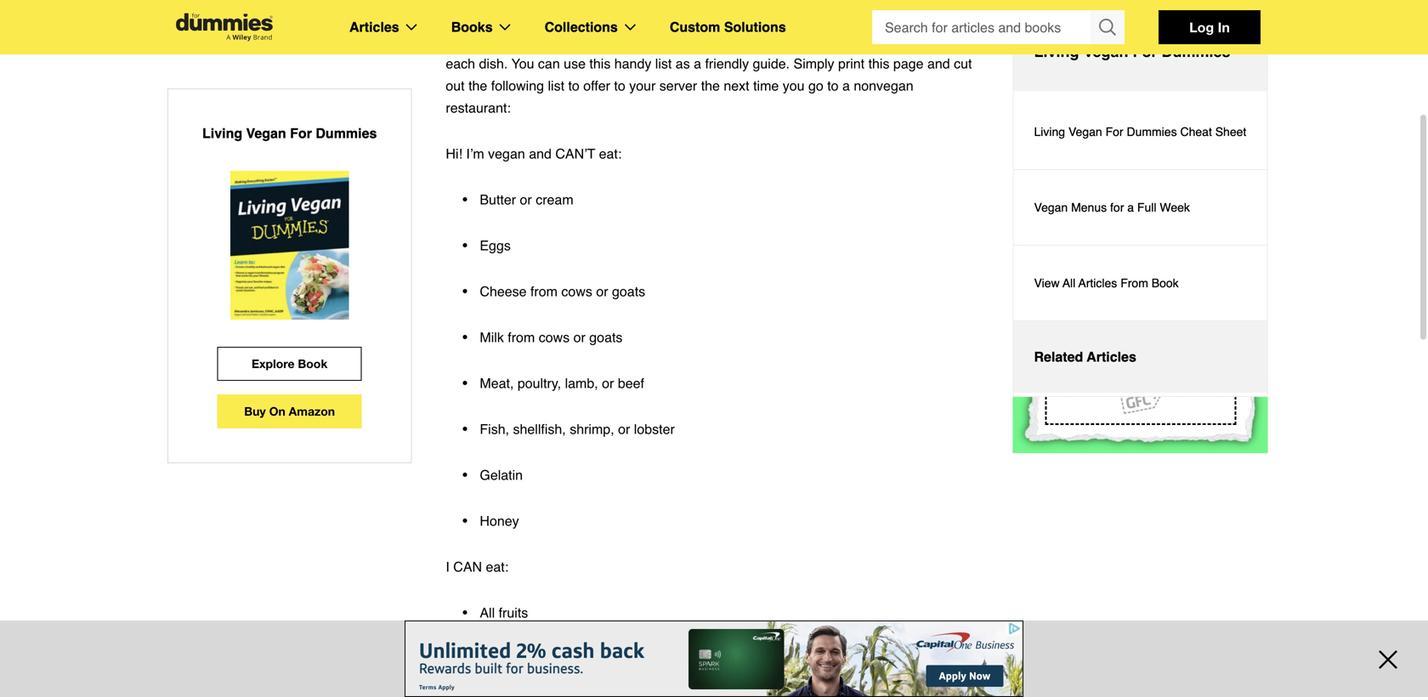 Task type: locate. For each thing, give the bounding box(es) containing it.
sheet
[[1216, 125, 1247, 139]]

cows for milk
[[539, 330, 570, 345]]

to down use
[[569, 78, 580, 94]]

to
[[509, 11, 520, 27], [664, 11, 675, 27], [569, 78, 580, 94], [614, 78, 626, 94], [828, 78, 839, 94]]

1 this from the left
[[590, 56, 611, 71]]

articles left the open article categories icon
[[350, 19, 399, 35]]

living
[[1035, 43, 1080, 60], [1035, 125, 1066, 139], [202, 125, 242, 141]]

1 horizontal spatial eat:
[[599, 146, 622, 162]]

advertisement element
[[1013, 241, 1269, 453], [405, 621, 1024, 697]]

or right butter
[[520, 192, 532, 208]]

books
[[451, 19, 493, 35]]

related articles
[[1035, 349, 1137, 365]]

living vegan for dummies inside tab
[[1035, 43, 1231, 60]]

cookie consent banner dialog
[[0, 636, 1429, 697]]

1 vertical spatial living vegan for dummies
[[202, 125, 377, 141]]

eat:
[[599, 146, 622, 162], [486, 559, 509, 575]]

can
[[547, 11, 569, 27], [538, 56, 560, 71]]

or for meat, poultry, lamb, or beef
[[602, 376, 614, 391]]

eat
[[524, 11, 543, 27]]

articles right "related"
[[1087, 349, 1137, 365]]

nonvegan down page
[[854, 78, 914, 94]]

2 horizontal spatial book
[[1152, 276, 1179, 290]]

or up lamb,
[[574, 330, 586, 345]]

from right milk
[[508, 330, 535, 345]]

this
[[590, 56, 611, 71], [869, 56, 890, 71]]

0 vertical spatial cows
[[562, 284, 593, 299]]

open book categories image
[[500, 24, 511, 31]]

be
[[572, 11, 587, 27]]

hi! i'm vegan and can't eat:
[[446, 146, 622, 162]]

0 vertical spatial from
[[531, 284, 558, 299]]

all for all fruits
[[480, 605, 495, 621]]

1 vertical spatial book
[[1152, 276, 1179, 290]]

nonvegan
[[811, 11, 870, 27], [854, 78, 914, 94]]

0 horizontal spatial this
[[590, 56, 611, 71]]

item,
[[566, 34, 595, 49]]

a inside 'vegan menus for a full week' link
[[1128, 201, 1135, 214]]

2 vertical spatial articles
[[1087, 349, 1137, 365]]

cows up meat, poultry, lamb, or beef
[[539, 330, 570, 345]]

what
[[808, 34, 836, 49]]

for
[[1111, 201, 1125, 214]]

dummies
[[1162, 43, 1231, 60], [1127, 125, 1178, 139], [316, 125, 377, 141]]

0 vertical spatial goats
[[612, 284, 646, 299]]

0 horizontal spatial out
[[446, 78, 465, 94]]

articles inside view all articles from book link
[[1079, 276, 1118, 290]]

and
[[599, 34, 622, 49], [928, 56, 951, 71], [529, 146, 552, 162]]

handy
[[615, 56, 652, 71]]

or
[[520, 192, 532, 208], [597, 284, 609, 299], [574, 330, 586, 345], [602, 376, 614, 391], [618, 421, 631, 437]]

or up milk from cows or goats
[[597, 284, 609, 299]]

0 horizontal spatial for
[[290, 125, 312, 141]]

0 horizontal spatial list
[[548, 78, 565, 94]]

from right cheese
[[531, 284, 558, 299]]

to up the may
[[664, 11, 675, 27]]

1 vertical spatial cows
[[539, 330, 570, 345]]

explore
[[252, 357, 295, 371]]

logo image
[[168, 13, 282, 41]]

list down use
[[548, 78, 565, 94]]

new
[[690, 11, 715, 27]]

a right for
[[1128, 201, 1135, 214]]

2 horizontal spatial for
[[1133, 43, 1158, 60]]

vegan inside tab
[[1084, 43, 1129, 60]]

1 vertical spatial nonvegan
[[854, 78, 914, 94]]

vegan
[[1084, 43, 1129, 60], [1069, 125, 1103, 139], [246, 125, 286, 141], [1035, 201, 1068, 214]]

to left your at the top of the page
[[614, 78, 626, 94]]

log in link
[[1159, 10, 1261, 44]]

and left cut
[[928, 56, 951, 71]]

buy on amazon link
[[217, 395, 362, 429]]

living vegan for dummies cheat sheet link
[[1014, 94, 1268, 170]]

i can eat:
[[446, 559, 509, 575]]

living inside living vegan for dummies tab
[[1035, 43, 1080, 60]]

list left "as"
[[656, 56, 672, 71]]

i'm
[[466, 146, 485, 162]]

collections
[[545, 19, 618, 35]]

goats for cheese from cows or goats
[[612, 284, 646, 299]]

group
[[873, 10, 1125, 44]]

out down each
[[446, 78, 465, 94]]

menu
[[528, 34, 562, 49]]

all left vegetables
[[480, 651, 495, 667]]

and down challenging
[[599, 34, 622, 49]]

solutions
[[725, 19, 787, 35]]

this down chef
[[869, 56, 890, 71]]

the inside living vegan for dummies tab
[[1066, 9, 1082, 23]]

is
[[892, 34, 902, 49]]

book inside living vegan for dummies tab
[[1086, 9, 1113, 23]]

2 vertical spatial all
[[480, 651, 495, 667]]

1 horizontal spatial this
[[869, 56, 890, 71]]

the
[[1066, 9, 1082, 23], [840, 34, 859, 49], [469, 78, 488, 94], [701, 78, 720, 94]]

1 vertical spatial list
[[548, 78, 565, 94]]

vegan.
[[719, 11, 760, 27]]

1 vertical spatial goats
[[590, 330, 623, 345]]

view
[[1035, 276, 1060, 290]]

1 horizontal spatial book
[[1086, 9, 1113, 23]]

0 vertical spatial from
[[1035, 9, 1062, 23]]

nonvegan up what
[[811, 11, 870, 27]]

open article categories image
[[406, 24, 417, 31]]

every
[[491, 34, 524, 49]]

can down menu
[[538, 56, 560, 71]]

all right view at top
[[1063, 276, 1076, 290]]

0 vertical spatial articles
[[350, 19, 399, 35]]

related articles button
[[1014, 322, 1268, 393]]

custom solutions
[[670, 19, 787, 35]]

cows
[[562, 284, 593, 299], [539, 330, 570, 345]]

butter
[[480, 192, 516, 208]]

from for milk
[[508, 330, 535, 345]]

eat: right 'can't'
[[599, 146, 622, 162]]

articles inside the related articles button
[[1087, 349, 1137, 365]]

all for all vegetables
[[480, 651, 495, 667]]

1 vertical spatial all
[[480, 605, 495, 621]]

or left lobster
[[618, 421, 631, 437]]

living vegan for dummies tab
[[1014, 0, 1268, 91]]

dummies inside living vegan for dummies cheat sheet link
[[1127, 125, 1178, 139]]

0 horizontal spatial and
[[529, 146, 552, 162]]

1 vertical spatial advertisement element
[[405, 621, 1024, 697]]

all
[[1063, 276, 1076, 290], [480, 605, 495, 621], [480, 651, 495, 667]]

out up the every
[[486, 11, 505, 27]]

guide.
[[753, 56, 790, 71]]

fruits
[[499, 605, 528, 621]]

eggs
[[480, 238, 511, 253]]

server
[[660, 78, 698, 94]]

custom solutions link
[[670, 16, 787, 38]]

view all articles from book
[[1035, 276, 1179, 290]]

living inside living vegan for dummies cheat sheet link
[[1035, 125, 1066, 139]]

0 vertical spatial book
[[1086, 9, 1113, 23]]

fish,
[[480, 421, 510, 437]]

cows up milk from cows or goats
[[562, 284, 593, 299]]

0 horizontal spatial eat:
[[486, 559, 509, 575]]

0 horizontal spatial from
[[1035, 9, 1062, 23]]

each
[[446, 56, 476, 71]]

milk
[[480, 330, 504, 345]]

0 vertical spatial all
[[1063, 276, 1076, 290]]

you
[[512, 56, 535, 71]]

related
[[1035, 349, 1084, 365]]

behind
[[446, 34, 487, 49]]

0 vertical spatial and
[[599, 34, 622, 49]]

servers
[[625, 34, 670, 49]]

articles
[[350, 19, 399, 35], [1079, 276, 1118, 290], [1087, 349, 1137, 365]]

all left fruits
[[480, 605, 495, 621]]

related articles tab
[[1014, 322, 1268, 393]]

1 horizontal spatial from
[[1121, 276, 1149, 290]]

1 horizontal spatial out
[[486, 11, 505, 27]]

this up offer
[[590, 56, 611, 71]]

and right vegan
[[529, 146, 552, 162]]

1 vertical spatial from
[[508, 330, 535, 345]]

articles right view at top
[[1079, 276, 1118, 290]]

1 vertical spatial articles
[[1079, 276, 1118, 290]]

0 horizontal spatial book
[[298, 357, 328, 371]]

0 vertical spatial eat:
[[599, 146, 622, 162]]

eat: right can on the left of page
[[486, 559, 509, 575]]

open collections list image
[[625, 24, 636, 31]]

0 vertical spatial nonvegan
[[811, 11, 870, 27]]

book image image
[[231, 171, 349, 320]]

0 vertical spatial can
[[547, 11, 569, 27]]

not
[[703, 34, 722, 49]]

vegetables
[[499, 651, 565, 667]]

in
[[1219, 19, 1231, 35]]

can left be
[[547, 11, 569, 27]]

or left beef
[[602, 376, 614, 391]]

0 vertical spatial list
[[656, 56, 672, 71]]

goats
[[612, 284, 646, 299], [590, 330, 623, 345]]

2 horizontal spatial and
[[928, 56, 951, 71]]

2 vertical spatial book
[[298, 357, 328, 371]]

may
[[674, 34, 699, 49]]

0 vertical spatial living vegan for dummies
[[1035, 43, 1231, 60]]

from inside living vegan for dummies tab
[[1035, 9, 1062, 23]]

list
[[656, 56, 672, 71], [548, 78, 565, 94]]

1 vertical spatial eat:
[[486, 559, 509, 575]]

a
[[679, 11, 687, 27], [694, 56, 702, 71], [843, 78, 850, 94], [1128, 201, 1135, 214]]

0 horizontal spatial living vegan for dummies
[[202, 125, 377, 141]]

living vegan for dummies
[[1035, 43, 1231, 60], [202, 125, 377, 141]]

1 horizontal spatial living vegan for dummies
[[1035, 43, 1231, 60]]



Task type: describe. For each thing, give the bounding box(es) containing it.
challenging
[[591, 11, 660, 27]]

use
[[564, 56, 586, 71]]

to left eat
[[509, 11, 520, 27]]

buy on amazon
[[244, 404, 335, 418]]

cheese from cows or goats
[[480, 284, 646, 299]]

lamb,
[[565, 376, 599, 391]]

cheese
[[480, 284, 527, 299]]

1 vertical spatial and
[[928, 56, 951, 71]]

0 vertical spatial out
[[486, 11, 505, 27]]

buy
[[244, 404, 266, 418]]

custom
[[670, 19, 721, 35]]

lurk
[[945, 11, 967, 27]]

all inside living vegan for dummies tab list
[[1063, 276, 1076, 290]]

all vegetables
[[480, 651, 565, 667]]

or for cheese from cows or goats
[[597, 284, 609, 299]]

goats for milk from cows or goats
[[590, 330, 623, 345]]

following
[[491, 78, 544, 94]]

1 vertical spatial from
[[1121, 276, 1149, 290]]

explore book
[[252, 357, 328, 371]]

exactly
[[761, 34, 804, 49]]

menus
[[1072, 201, 1108, 214]]

a left new
[[679, 11, 687, 27]]

i
[[446, 559, 450, 575]]

friendly
[[706, 56, 749, 71]]

log
[[1190, 19, 1215, 35]]

living vegan for dummies cheat sheet
[[1035, 125, 1247, 139]]

milk from cows or goats
[[480, 330, 623, 345]]

time
[[754, 78, 779, 94]]

as
[[676, 56, 690, 71]]

full
[[1138, 201, 1157, 214]]

gelatin
[[480, 467, 523, 483]]

from for cheese
[[531, 284, 558, 299]]

fish, shellfish, shrimp, or lobster
[[480, 421, 675, 437]]

a down print
[[843, 78, 850, 94]]

on
[[269, 404, 286, 418]]

0 vertical spatial advertisement element
[[1013, 241, 1269, 453]]

for inside tab
[[1133, 43, 1158, 60]]

page
[[894, 56, 924, 71]]

a right "as"
[[694, 56, 702, 71]]

going out to eat can be challenging to a new vegan. hidden nonvegan ingredients lurk behind every menu item, and servers may not know exactly what the chef is cooking into each dish. you can use this handy list as a friendly guide. simply print this page and cut out the following list to offer to your server the next time you go to a nonvegan restaurant:
[[446, 11, 979, 116]]

log in
[[1190, 19, 1231, 35]]

can't
[[556, 146, 596, 162]]

cows for cheese
[[562, 284, 593, 299]]

or for milk from cows or goats
[[574, 330, 586, 345]]

shrimp,
[[570, 421, 615, 437]]

all fruits
[[480, 605, 528, 621]]

chef
[[863, 34, 889, 49]]

you
[[783, 78, 805, 94]]

hidden
[[764, 11, 807, 27]]

ingredients
[[874, 11, 941, 27]]

dummies inside living vegan for dummies tab
[[1162, 43, 1231, 60]]

know
[[726, 34, 758, 49]]

vegan
[[488, 146, 525, 162]]

1 horizontal spatial and
[[599, 34, 622, 49]]

can
[[454, 559, 482, 575]]

1 horizontal spatial for
[[1106, 125, 1124, 139]]

hi!
[[446, 146, 463, 162]]

1 horizontal spatial list
[[656, 56, 672, 71]]

simply
[[794, 56, 835, 71]]

go
[[809, 78, 824, 94]]

beef
[[618, 376, 645, 391]]

view all articles from book link
[[1014, 246, 1268, 322]]

explore book link
[[217, 347, 362, 381]]

cut
[[954, 56, 973, 71]]

cheat
[[1181, 125, 1213, 139]]

offer
[[584, 78, 611, 94]]

into
[[957, 34, 979, 49]]

to right go in the top right of the page
[[828, 78, 839, 94]]

week
[[1160, 201, 1191, 214]]

1 vertical spatial out
[[446, 78, 465, 94]]

vegan menus for a full week link
[[1014, 170, 1268, 246]]

honey
[[480, 513, 519, 529]]

your
[[630, 78, 656, 94]]

restaurant:
[[446, 100, 511, 116]]

butter or cream
[[480, 192, 574, 208]]

going
[[446, 11, 482, 27]]

2 this from the left
[[869, 56, 890, 71]]

poultry,
[[518, 376, 561, 391]]

amazon
[[289, 404, 335, 418]]

or for fish, shellfish, shrimp, or lobster
[[618, 421, 631, 437]]

cooking
[[906, 34, 953, 49]]

meat, poultry, lamb, or beef
[[480, 376, 645, 391]]

1 vertical spatial can
[[538, 56, 560, 71]]

lobster
[[634, 421, 675, 437]]

Search for articles and books text field
[[873, 10, 1093, 44]]

shellfish,
[[513, 421, 566, 437]]

living vegan for dummies tab list
[[1013, 0, 1269, 397]]

print
[[839, 56, 865, 71]]

next
[[724, 78, 750, 94]]

vegan menus for a full week
[[1035, 201, 1191, 214]]

2 vertical spatial and
[[529, 146, 552, 162]]



Task type: vqa. For each thing, say whether or not it's contained in the screenshot.
Living Vegan For Dummies in "Tab"
yes



